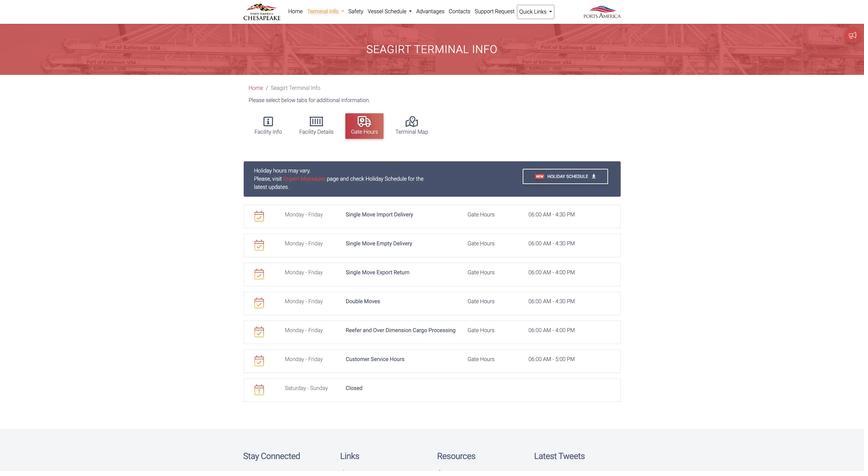 Task type: describe. For each thing, give the bounding box(es) containing it.
0 horizontal spatial seagirt terminal info
[[271, 85, 320, 91]]

return
[[394, 269, 410, 276]]

06:00 am - 4:30 pm for empty
[[529, 240, 575, 247]]

updates.
[[269, 184, 289, 190]]

holiday for holiday schedule
[[547, 174, 565, 179]]

gate hours for reefer and over dimension cargo processing
[[468, 327, 495, 333]]

sunday
[[310, 385, 328, 391]]

hours for reefer and over dimension cargo processing
[[480, 327, 495, 333]]

friday for reefer and over dimension cargo processing
[[308, 327, 323, 333]]

map
[[418, 129, 428, 135]]

0 vertical spatial home
[[288, 8, 303, 15]]

gate for single move empty delivery
[[468, 240, 479, 247]]

06:00 am - 4:30 pm for import
[[529, 211, 575, 218]]

06:00 for single move import delivery
[[529, 211, 542, 218]]

4:30 for import
[[555, 211, 566, 218]]

vessel schedule link
[[366, 5, 414, 18]]

pm for double moves
[[567, 298, 575, 305]]

and for reefer
[[363, 327, 372, 333]]

resources
[[437, 451, 476, 461]]

0 vertical spatial for
[[309, 97, 315, 104]]

empty
[[377, 240, 392, 247]]

single for single move import delivery
[[346, 211, 361, 218]]

gate hours link
[[346, 113, 384, 139]]

0 vertical spatial seagirt
[[367, 43, 411, 56]]

gate for single move export return
[[468, 269, 479, 276]]

support request
[[475, 8, 515, 15]]

friday for single move import delivery
[[308, 211, 323, 218]]

double
[[346, 298, 363, 305]]

4:00 for reefer and over dimension cargo processing
[[555, 327, 566, 333]]

processing
[[429, 327, 456, 333]]

delivery for single move empty delivery
[[393, 240, 412, 247]]

hours
[[273, 167, 287, 174]]

support request link
[[473, 5, 517, 18]]

pm for single move export return
[[567, 269, 575, 276]]

hours for single move empty delivery
[[480, 240, 495, 247]]

additional
[[317, 97, 340, 104]]

vessel
[[368, 8, 383, 15]]

06:00 for single move export return
[[529, 269, 542, 276]]

monday - friday for single move export return
[[285, 269, 323, 276]]

dimension
[[386, 327, 411, 333]]

1 vertical spatial links
[[340, 451, 359, 461]]

hours for single move export return
[[480, 269, 495, 276]]

holiday schedule
[[547, 174, 589, 179]]

pm for single move import delivery
[[567, 211, 575, 218]]

facility info link
[[249, 113, 287, 139]]

cargo
[[413, 327, 427, 333]]

move for empty
[[362, 240, 375, 247]]

connected
[[261, 451, 300, 461]]

gate for customer service hours
[[468, 356, 479, 362]]

am for reefer and over dimension cargo processing
[[543, 327, 551, 333]]

monday - friday for single move empty delivery
[[285, 240, 323, 247]]

holiday hours may vary. please, visit urgent messages
[[254, 167, 326, 182]]

holiday for holiday hours may vary. please, visit urgent messages
[[254, 167, 272, 174]]

monday for single move import delivery
[[285, 211, 304, 218]]

facility info
[[255, 129, 282, 135]]

customer service hours
[[346, 356, 405, 362]]

safety link
[[346, 5, 366, 18]]

may
[[288, 167, 299, 174]]

am for single move export return
[[543, 269, 551, 276]]

am for single move import delivery
[[543, 211, 551, 218]]

the
[[416, 176, 424, 182]]

saturday
[[285, 385, 306, 391]]

tweets
[[559, 451, 585, 461]]

vessel schedule
[[368, 8, 408, 15]]

for inside page and check holiday schedule for the latest updates.
[[408, 176, 415, 182]]

terminal info
[[307, 8, 340, 15]]

friday for single move empty delivery
[[308, 240, 323, 247]]

select
[[266, 97, 280, 104]]

pm for reefer and over dimension cargo processing
[[567, 327, 575, 333]]

request
[[495, 8, 515, 15]]

vary.
[[300, 167, 311, 174]]

single move export return
[[346, 269, 410, 276]]

reefer and over dimension cargo processing
[[346, 327, 456, 333]]

06:00 for double moves
[[529, 298, 542, 305]]

pm for single move empty delivery
[[567, 240, 575, 247]]

new
[[536, 175, 543, 178]]

terminal info link
[[305, 5, 346, 18]]

urgent messages link
[[283, 176, 326, 182]]

friday for customer service hours
[[308, 356, 323, 362]]

06:00 am - 4:00 pm for reefer and over dimension cargo processing
[[529, 327, 575, 333]]

monday - friday for single move import delivery
[[285, 211, 323, 218]]

contacts link
[[447, 5, 473, 18]]

monday - friday for customer service hours
[[285, 356, 323, 362]]

06:00 for single move empty delivery
[[529, 240, 542, 247]]

gate hours for single move import delivery
[[468, 211, 495, 218]]

customer
[[346, 356, 370, 362]]

1 horizontal spatial home link
[[286, 5, 305, 18]]

closed
[[346, 385, 363, 391]]

hours for single move import delivery
[[480, 211, 495, 218]]

please
[[249, 97, 265, 104]]



Task type: vqa. For each thing, say whether or not it's contained in the screenshot.
PM related to Single Move Export Return
yes



Task type: locate. For each thing, give the bounding box(es) containing it.
terminal
[[307, 8, 328, 15], [414, 43, 469, 56], [289, 85, 310, 91], [396, 129, 416, 135]]

2 facility from the left
[[299, 129, 316, 135]]

stay
[[243, 451, 259, 461]]

import
[[377, 211, 393, 218]]

tab list
[[246, 110, 621, 142]]

0 vertical spatial 06:00 am - 4:00 pm
[[529, 269, 575, 276]]

check
[[350, 176, 364, 182]]

1 single from the top
[[346, 211, 361, 218]]

1 vertical spatial and
[[363, 327, 372, 333]]

for
[[309, 97, 315, 104], [408, 176, 415, 182]]

home up please in the top left of the page
[[249, 85, 263, 91]]

facility details
[[299, 129, 334, 135]]

1 4:00 from the top
[[555, 269, 566, 276]]

1 vertical spatial home link
[[249, 85, 263, 91]]

1 am from the top
[[543, 211, 551, 218]]

delivery for single move import delivery
[[394, 211, 413, 218]]

3 friday from the top
[[308, 269, 323, 276]]

home
[[288, 8, 303, 15], [249, 85, 263, 91]]

home link
[[286, 5, 305, 18], [249, 85, 263, 91]]

am for customer service hours
[[543, 356, 551, 362]]

please select below tabs for additional information.
[[249, 97, 370, 104]]

gate for reefer and over dimension cargo processing
[[468, 327, 479, 333]]

schedule left 'the'
[[385, 176, 407, 182]]

gate for single move import delivery
[[468, 211, 479, 218]]

moves
[[364, 298, 380, 305]]

home link up please in the top left of the page
[[249, 85, 263, 91]]

4 pm from the top
[[567, 298, 575, 305]]

gate hours for customer service hours
[[468, 356, 495, 362]]

monday for reefer and over dimension cargo processing
[[285, 327, 304, 333]]

delivery
[[394, 211, 413, 218], [393, 240, 412, 247]]

4:00 for single move export return
[[555, 269, 566, 276]]

0 horizontal spatial home
[[249, 85, 263, 91]]

1 vertical spatial move
[[362, 240, 375, 247]]

tab list containing facility info
[[246, 110, 621, 142]]

terminal inside tab list
[[396, 129, 416, 135]]

1 friday from the top
[[308, 211, 323, 218]]

delivery right import
[[394, 211, 413, 218]]

1 horizontal spatial links
[[534, 9, 547, 15]]

4 06:00 from the top
[[529, 298, 542, 305]]

friday for double moves
[[308, 298, 323, 305]]

am for single move empty delivery
[[543, 240, 551, 247]]

1 vertical spatial seagirt terminal info
[[271, 85, 320, 91]]

support
[[475, 8, 494, 15]]

over
[[373, 327, 384, 333]]

home link left the terminal info
[[286, 5, 305, 18]]

1 vertical spatial single
[[346, 240, 361, 247]]

4:30
[[555, 211, 566, 218], [555, 240, 566, 247], [555, 298, 566, 305]]

1 vertical spatial delivery
[[393, 240, 412, 247]]

1 horizontal spatial facility
[[299, 129, 316, 135]]

facility down please in the top left of the page
[[255, 129, 271, 135]]

tab panel
[[244, 161, 621, 402]]

5 friday from the top
[[308, 327, 323, 333]]

0 horizontal spatial for
[[309, 97, 315, 104]]

2 06:00 from the top
[[529, 240, 542, 247]]

schedule right vessel
[[385, 8, 407, 15]]

terminal map
[[396, 129, 428, 135]]

gate hours for single move export return
[[468, 269, 495, 276]]

2 monday - friday from the top
[[285, 240, 323, 247]]

holiday up please, at the left
[[254, 167, 272, 174]]

3 4:30 from the top
[[555, 298, 566, 305]]

details
[[317, 129, 334, 135]]

gate
[[351, 129, 362, 135], [468, 211, 479, 218], [468, 240, 479, 247], [468, 269, 479, 276], [468, 298, 479, 305], [468, 327, 479, 333], [468, 356, 479, 362]]

0 vertical spatial delivery
[[394, 211, 413, 218]]

facility for facility info
[[255, 129, 271, 135]]

2 vertical spatial 4:30
[[555, 298, 566, 305]]

page and check holiday schedule for the latest updates.
[[254, 176, 424, 190]]

monday for double moves
[[285, 298, 304, 305]]

2 horizontal spatial holiday
[[547, 174, 565, 179]]

single left empty
[[346, 240, 361, 247]]

for left 'the'
[[408, 176, 415, 182]]

quick links
[[519, 9, 548, 15]]

monday for customer service hours
[[285, 356, 304, 362]]

messages
[[301, 176, 326, 182]]

single left import
[[346, 211, 361, 218]]

move left import
[[362, 211, 375, 218]]

holiday
[[254, 167, 272, 174], [547, 174, 565, 179], [366, 176, 384, 182]]

3 monday - friday from the top
[[285, 269, 323, 276]]

and right the page
[[340, 176, 349, 182]]

please,
[[254, 176, 271, 182]]

1 horizontal spatial and
[[363, 327, 372, 333]]

0 vertical spatial home link
[[286, 5, 305, 18]]

and left over
[[363, 327, 372, 333]]

holiday right check
[[366, 176, 384, 182]]

0 vertical spatial 4:00
[[555, 269, 566, 276]]

and
[[340, 176, 349, 182], [363, 327, 372, 333]]

1 06:00 from the top
[[529, 211, 542, 218]]

friday for single move export return
[[308, 269, 323, 276]]

0 horizontal spatial and
[[340, 176, 349, 182]]

1 vertical spatial 06:00 am - 4:30 pm
[[529, 240, 575, 247]]

2 06:00 am - 4:00 pm from the top
[[529, 327, 575, 333]]

4 monday from the top
[[285, 298, 304, 305]]

visit
[[272, 176, 282, 182]]

4 monday - friday from the top
[[285, 298, 323, 305]]

2 single from the top
[[346, 240, 361, 247]]

monday - friday for double moves
[[285, 298, 323, 305]]

1 vertical spatial seagirt
[[271, 85, 288, 91]]

hours for customer service hours
[[480, 356, 495, 362]]

2 06:00 am - 4:30 pm from the top
[[529, 240, 575, 247]]

1 4:30 from the top
[[555, 211, 566, 218]]

3 am from the top
[[543, 269, 551, 276]]

2 vertical spatial 06:00 am - 4:30 pm
[[529, 298, 575, 305]]

5:00
[[555, 356, 566, 362]]

0 vertical spatial seagirt terminal info
[[367, 43, 498, 56]]

06:00 am - 4:00 pm for single move export return
[[529, 269, 575, 276]]

1 vertical spatial home
[[249, 85, 263, 91]]

1 monday - friday from the top
[[285, 211, 323, 218]]

advantages link
[[414, 5, 447, 18]]

quick links link
[[517, 5, 555, 19]]

5 am from the top
[[543, 327, 551, 333]]

0 vertical spatial 4:30
[[555, 211, 566, 218]]

monday - friday
[[285, 211, 323, 218], [285, 240, 323, 247], [285, 269, 323, 276], [285, 298, 323, 305], [285, 327, 323, 333], [285, 356, 323, 362]]

export
[[377, 269, 392, 276]]

1 move from the top
[[362, 211, 375, 218]]

holiday inside page and check holiday schedule for the latest updates.
[[366, 176, 384, 182]]

latest tweets
[[534, 451, 585, 461]]

5 pm from the top
[[567, 327, 575, 333]]

and inside page and check holiday schedule for the latest updates.
[[340, 176, 349, 182]]

2 pm from the top
[[567, 240, 575, 247]]

home left the terminal info
[[288, 8, 303, 15]]

3 single from the top
[[346, 269, 361, 276]]

facility
[[255, 129, 271, 135], [299, 129, 316, 135]]

0 vertical spatial single
[[346, 211, 361, 218]]

06:00 am - 4:00 pm
[[529, 269, 575, 276], [529, 327, 575, 333]]

gate hours for single move empty delivery
[[468, 240, 495, 247]]

0 horizontal spatial facility
[[255, 129, 271, 135]]

3 pm from the top
[[567, 269, 575, 276]]

2 monday from the top
[[285, 240, 304, 247]]

monday
[[285, 211, 304, 218], [285, 240, 304, 247], [285, 269, 304, 276], [285, 298, 304, 305], [285, 327, 304, 333], [285, 356, 304, 362]]

0 horizontal spatial holiday
[[254, 167, 272, 174]]

1 vertical spatial 4:30
[[555, 240, 566, 247]]

schedule inside page and check holiday schedule for the latest updates.
[[385, 176, 407, 182]]

schedule for holiday
[[567, 174, 588, 179]]

hours for double moves
[[480, 298, 495, 305]]

holiday right new
[[547, 174, 565, 179]]

-
[[305, 211, 307, 218], [553, 211, 554, 218], [305, 240, 307, 247], [553, 240, 554, 247], [305, 269, 307, 276], [553, 269, 554, 276], [305, 298, 307, 305], [553, 298, 554, 305], [305, 327, 307, 333], [553, 327, 554, 333], [305, 356, 307, 362], [553, 356, 554, 362], [307, 385, 309, 391]]

gate for double moves
[[468, 298, 479, 305]]

and for page
[[340, 176, 349, 182]]

0 vertical spatial move
[[362, 211, 375, 218]]

monday for single move empty delivery
[[285, 240, 304, 247]]

1 horizontal spatial for
[[408, 176, 415, 182]]

schedule left arrow alt to bottom icon
[[567, 174, 588, 179]]

information.
[[341, 97, 370, 104]]

reefer
[[346, 327, 362, 333]]

move for export
[[362, 269, 375, 276]]

4 am from the top
[[543, 298, 551, 305]]

am
[[543, 211, 551, 218], [543, 240, 551, 247], [543, 269, 551, 276], [543, 298, 551, 305], [543, 327, 551, 333], [543, 356, 551, 362]]

1 monday from the top
[[285, 211, 304, 218]]

double moves
[[346, 298, 380, 305]]

page
[[327, 176, 339, 182]]

6 am from the top
[[543, 356, 551, 362]]

single move import delivery
[[346, 211, 413, 218]]

for right the tabs
[[309, 97, 315, 104]]

schedule for vessel
[[385, 8, 407, 15]]

1 vertical spatial 4:00
[[555, 327, 566, 333]]

6 pm from the top
[[567, 356, 575, 362]]

4 friday from the top
[[308, 298, 323, 305]]

facility left details
[[299, 129, 316, 135]]

4:00
[[555, 269, 566, 276], [555, 327, 566, 333]]

6 friday from the top
[[308, 356, 323, 362]]

1 horizontal spatial holiday
[[366, 176, 384, 182]]

single for single move export return
[[346, 269, 361, 276]]

1 horizontal spatial seagirt
[[367, 43, 411, 56]]

2 am from the top
[[543, 240, 551, 247]]

0 vertical spatial 06:00 am - 4:30 pm
[[529, 211, 575, 218]]

3 move from the top
[[362, 269, 375, 276]]

terminal map link
[[390, 113, 434, 139]]

single for single move empty delivery
[[346, 240, 361, 247]]

1 vertical spatial for
[[408, 176, 415, 182]]

delivery right empty
[[393, 240, 412, 247]]

3 monday from the top
[[285, 269, 304, 276]]

single
[[346, 211, 361, 218], [346, 240, 361, 247], [346, 269, 361, 276]]

single up double
[[346, 269, 361, 276]]

06:00 for customer service hours
[[529, 356, 542, 362]]

5 monday from the top
[[285, 327, 304, 333]]

1 pm from the top
[[567, 211, 575, 218]]

pm
[[567, 211, 575, 218], [567, 240, 575, 247], [567, 269, 575, 276], [567, 298, 575, 305], [567, 327, 575, 333], [567, 356, 575, 362]]

pm for customer service hours
[[567, 356, 575, 362]]

move for import
[[362, 211, 375, 218]]

1 facility from the left
[[255, 129, 271, 135]]

06:00 am - 5:00 pm
[[529, 356, 575, 362]]

6 monday - friday from the top
[[285, 356, 323, 362]]

seagirt terminal info
[[367, 43, 498, 56], [271, 85, 320, 91]]

1 vertical spatial 06:00 am - 4:00 pm
[[529, 327, 575, 333]]

0 vertical spatial links
[[534, 9, 547, 15]]

6 06:00 from the top
[[529, 356, 542, 362]]

2 vertical spatial move
[[362, 269, 375, 276]]

2 4:00 from the top
[[555, 327, 566, 333]]

am for double moves
[[543, 298, 551, 305]]

1 horizontal spatial seagirt terminal info
[[367, 43, 498, 56]]

3 06:00 am - 4:30 pm from the top
[[529, 298, 575, 305]]

facility for facility details
[[299, 129, 316, 135]]

move left export
[[362, 269, 375, 276]]

1 06:00 am - 4:30 pm from the top
[[529, 211, 575, 218]]

facility details link
[[294, 113, 339, 139]]

contacts
[[449, 8, 470, 15]]

gate hours
[[351, 129, 378, 135], [468, 211, 495, 218], [468, 240, 495, 247], [468, 269, 495, 276], [468, 298, 495, 305], [468, 327, 495, 333], [468, 356, 495, 362]]

2 friday from the top
[[308, 240, 323, 247]]

latest
[[534, 451, 557, 461]]

schedule
[[385, 8, 407, 15], [567, 174, 588, 179], [385, 176, 407, 182]]

tab panel containing holiday hours may vary.
[[244, 161, 621, 402]]

holiday inside the holiday hours may vary. please, visit urgent messages
[[254, 167, 272, 174]]

hours inside tab list
[[364, 129, 378, 135]]

tabs
[[297, 97, 307, 104]]

move
[[362, 211, 375, 218], [362, 240, 375, 247], [362, 269, 375, 276]]

safety
[[348, 8, 363, 15]]

1 horizontal spatial home
[[288, 8, 303, 15]]

seagirt
[[367, 43, 411, 56], [271, 85, 288, 91]]

2 move from the top
[[362, 240, 375, 247]]

0 horizontal spatial seagirt
[[271, 85, 288, 91]]

1 06:00 am - 4:00 pm from the top
[[529, 269, 575, 276]]

latest
[[254, 184, 267, 190]]

monday - friday for reefer and over dimension cargo processing
[[285, 327, 323, 333]]

move left empty
[[362, 240, 375, 247]]

0 horizontal spatial links
[[340, 451, 359, 461]]

2 4:30 from the top
[[555, 240, 566, 247]]

4:30 for empty
[[555, 240, 566, 247]]

hours
[[364, 129, 378, 135], [480, 211, 495, 218], [480, 240, 495, 247], [480, 269, 495, 276], [480, 298, 495, 305], [480, 327, 495, 333], [390, 356, 405, 362], [480, 356, 495, 362]]

quick
[[519, 9, 533, 15]]

06:00 for reefer and over dimension cargo processing
[[529, 327, 542, 333]]

6 monday from the top
[[285, 356, 304, 362]]

arrow alt to bottom image
[[592, 174, 596, 179]]

2 vertical spatial single
[[346, 269, 361, 276]]

monday for single move export return
[[285, 269, 304, 276]]

5 06:00 from the top
[[529, 327, 542, 333]]

5 monday - friday from the top
[[285, 327, 323, 333]]

service
[[371, 356, 389, 362]]

info inside tab list
[[273, 129, 282, 135]]

06:00
[[529, 211, 542, 218], [529, 240, 542, 247], [529, 269, 542, 276], [529, 298, 542, 305], [529, 327, 542, 333], [529, 356, 542, 362]]

advantages
[[416, 8, 445, 15]]

0 horizontal spatial home link
[[249, 85, 263, 91]]

stay connected
[[243, 451, 300, 461]]

single move empty delivery
[[346, 240, 412, 247]]

urgent
[[283, 176, 299, 182]]

3 06:00 from the top
[[529, 269, 542, 276]]

below
[[281, 97, 296, 104]]

0 vertical spatial and
[[340, 176, 349, 182]]

gate hours for double moves
[[468, 298, 495, 305]]

saturday - sunday
[[285, 385, 328, 391]]

gate inside gate hours link
[[351, 129, 362, 135]]



